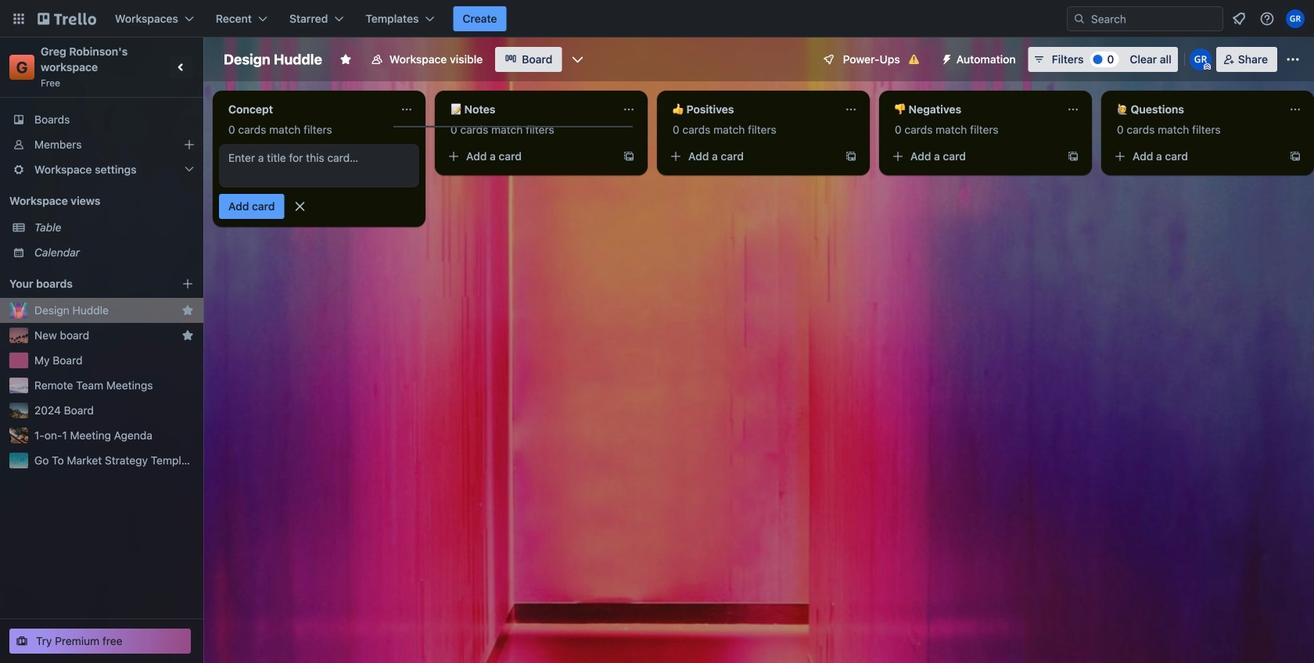 Task type: vqa. For each thing, say whether or not it's contained in the screenshot.
Can you please give feedback on the report? link
no



Task type: describe. For each thing, give the bounding box(es) containing it.
2 starred icon image from the top
[[182, 329, 194, 342]]

1 create from template… image from the left
[[845, 150, 858, 163]]

show menu image
[[1285, 52, 1301, 67]]

Board name text field
[[216, 47, 330, 72]]

3 create from template… image from the left
[[1289, 150, 1302, 163]]

greg robinson (gregrobinson96) image
[[1190, 49, 1212, 70]]

sm image
[[935, 47, 957, 69]]

greg robinson (gregrobinson96) image
[[1286, 9, 1305, 28]]

this member is an admin of this board. image
[[1204, 63, 1211, 70]]

back to home image
[[38, 6, 96, 31]]



Task type: locate. For each thing, give the bounding box(es) containing it.
cancel image
[[292, 199, 308, 214]]

0 notifications image
[[1230, 9, 1249, 28]]

star or unstar board image
[[339, 53, 352, 66]]

1 vertical spatial starred icon image
[[182, 329, 194, 342]]

2 create from template… image from the left
[[1067, 150, 1080, 163]]

primary element
[[0, 0, 1314, 38]]

0 horizontal spatial create from template… image
[[845, 150, 858, 163]]

Search field
[[1086, 8, 1223, 30]]

create from template… image
[[623, 150, 635, 163]]

None text field
[[219, 97, 394, 122], [441, 97, 617, 122], [886, 97, 1061, 122], [219, 97, 394, 122], [441, 97, 617, 122], [886, 97, 1061, 122]]

open information menu image
[[1260, 11, 1275, 27]]

1 starred icon image from the top
[[182, 304, 194, 317]]

None text field
[[663, 97, 839, 122], [1108, 97, 1283, 122], [663, 97, 839, 122], [1108, 97, 1283, 122]]

your boards with 7 items element
[[9, 275, 158, 293]]

2 horizontal spatial create from template… image
[[1289, 150, 1302, 163]]

0 vertical spatial starred icon image
[[182, 304, 194, 317]]

search image
[[1073, 13, 1086, 25]]

starred icon image
[[182, 304, 194, 317], [182, 329, 194, 342]]

add board image
[[182, 278, 194, 290]]

customize views image
[[570, 52, 585, 67]]

create from template… image
[[845, 150, 858, 163], [1067, 150, 1080, 163], [1289, 150, 1302, 163]]

workspace navigation collapse icon image
[[171, 56, 192, 78]]

Enter a title for this card… text field
[[219, 144, 419, 188]]

1 horizontal spatial create from template… image
[[1067, 150, 1080, 163]]



